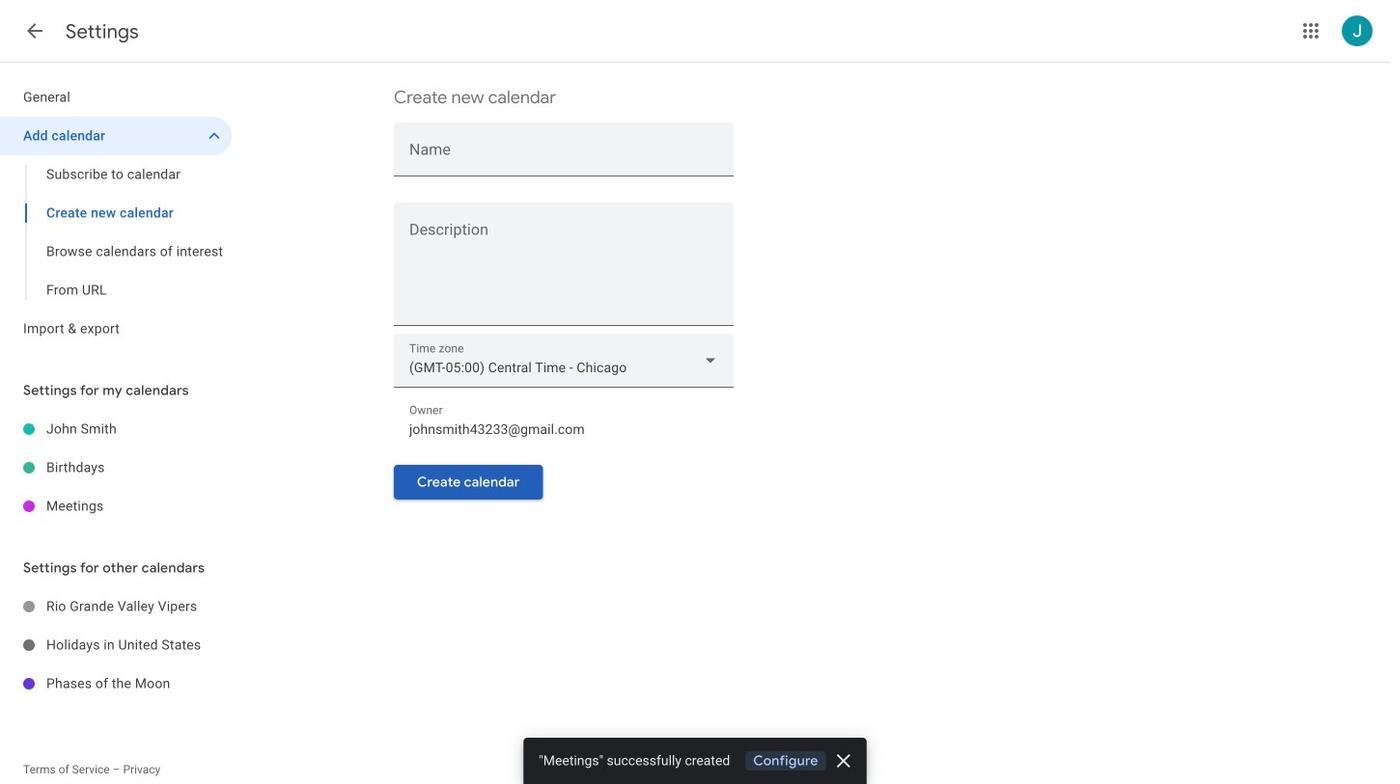 Task type: locate. For each thing, give the bounding box(es) containing it.
None field
[[394, 334, 734, 388]]

2 vertical spatial tree
[[0, 588, 232, 704]]

None text field
[[394, 225, 734, 318], [409, 416, 718, 443], [394, 225, 734, 318], [409, 416, 718, 443]]

birthdays tree item
[[0, 449, 232, 488]]

1 vertical spatial tree
[[0, 410, 232, 526]]

group
[[0, 155, 232, 310]]

None text field
[[409, 143, 718, 170]]

tree
[[0, 78, 232, 349], [0, 410, 232, 526], [0, 588, 232, 704]]

0 vertical spatial tree
[[0, 78, 232, 349]]

go back image
[[23, 19, 46, 42]]

2 tree from the top
[[0, 410, 232, 526]]

heading
[[66, 19, 139, 44]]

phases of the moon tree item
[[0, 665, 232, 704]]



Task type: describe. For each thing, give the bounding box(es) containing it.
holidays in united states tree item
[[0, 627, 232, 665]]

rio grande valley vipers tree item
[[0, 588, 232, 627]]

john smith tree item
[[0, 410, 232, 449]]

3 tree from the top
[[0, 588, 232, 704]]

1 tree from the top
[[0, 78, 232, 349]]

add calendar tree item
[[0, 117, 232, 155]]

meetings tree item
[[0, 488, 232, 526]]



Task type: vqa. For each thing, say whether or not it's contained in the screenshot.
John Smith Tree Item
yes



